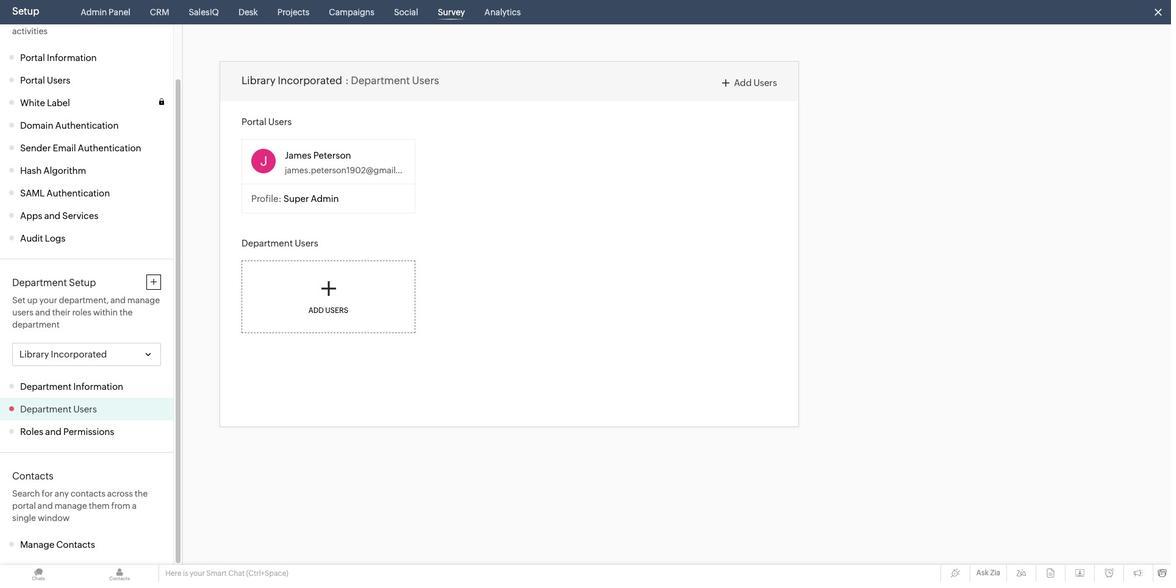 Task type: vqa. For each thing, say whether or not it's contained in the screenshot.
Contacts Link at the top
no



Task type: describe. For each thing, give the bounding box(es) containing it.
here is your smart chat (ctrl+space)
[[165, 569, 288, 578]]

admin panel link
[[76, 0, 135, 24]]

smart
[[206, 569, 227, 578]]

your
[[190, 569, 205, 578]]

survey
[[438, 7, 465, 17]]

ask
[[977, 569, 989, 577]]

here
[[165, 569, 181, 578]]

social link
[[389, 0, 423, 24]]

admin
[[81, 7, 107, 17]]

desk
[[238, 7, 258, 17]]

ask zia
[[977, 569, 1001, 577]]

campaigns
[[329, 7, 375, 17]]

salesiq link
[[184, 0, 224, 24]]

campaigns link
[[324, 0, 379, 24]]

chats image
[[0, 565, 77, 582]]

desk link
[[234, 0, 263, 24]]

analytics
[[485, 7, 521, 17]]

is
[[183, 569, 188, 578]]

contacts image
[[81, 565, 158, 582]]



Task type: locate. For each thing, give the bounding box(es) containing it.
survey link
[[433, 0, 470, 24]]

projects
[[277, 7, 310, 17]]

analytics link
[[480, 0, 526, 24]]

projects link
[[273, 0, 314, 24]]

zia
[[990, 569, 1001, 577]]

crm link
[[145, 0, 174, 24]]

social
[[394, 7, 418, 17]]

panel
[[109, 7, 130, 17]]

setup
[[12, 5, 39, 17]]

(ctrl+space)
[[246, 569, 288, 578]]

crm
[[150, 7, 169, 17]]

chat
[[228, 569, 245, 578]]

admin panel
[[81, 7, 130, 17]]

salesiq
[[189, 7, 219, 17]]



